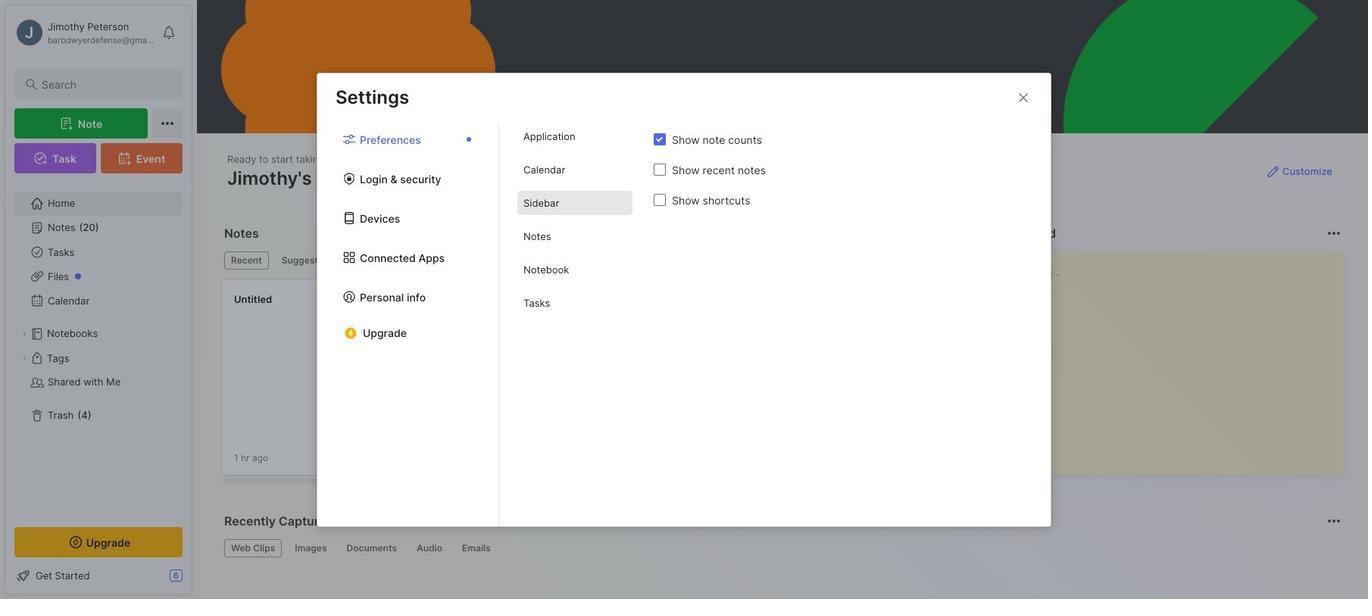 Task type: vqa. For each thing, say whether or not it's contained in the screenshot.
tree in Main Element
yes



Task type: describe. For each thing, give the bounding box(es) containing it.
expand notebooks image
[[20, 330, 29, 339]]

main element
[[0, 0, 197, 599]]

Start writing… text field
[[995, 252, 1343, 463]]

none search field inside the main element
[[42, 75, 169, 93]]



Task type: locate. For each thing, give the bounding box(es) containing it.
tree
[[5, 183, 192, 514]]

tree inside the main element
[[5, 183, 192, 514]]

close image
[[1015, 88, 1033, 106]]

Search text field
[[42, 77, 169, 92]]

None search field
[[42, 75, 169, 93]]

tab list
[[317, 124, 499, 526], [499, 124, 651, 526], [224, 252, 958, 270], [224, 539, 1339, 558]]

tab
[[517, 124, 633, 148], [517, 158, 633, 182], [517, 191, 633, 215], [517, 224, 633, 249], [224, 252, 269, 270], [275, 252, 336, 270], [517, 258, 633, 282], [517, 291, 633, 315], [224, 539, 282, 558], [288, 539, 334, 558], [340, 539, 404, 558], [410, 539, 449, 558], [455, 539, 498, 558]]

None checkbox
[[654, 133, 666, 145], [654, 164, 666, 176], [654, 194, 666, 206], [654, 133, 666, 145], [654, 164, 666, 176], [654, 194, 666, 206]]

expand tags image
[[20, 354, 29, 363]]

row group
[[221, 279, 1368, 485]]



